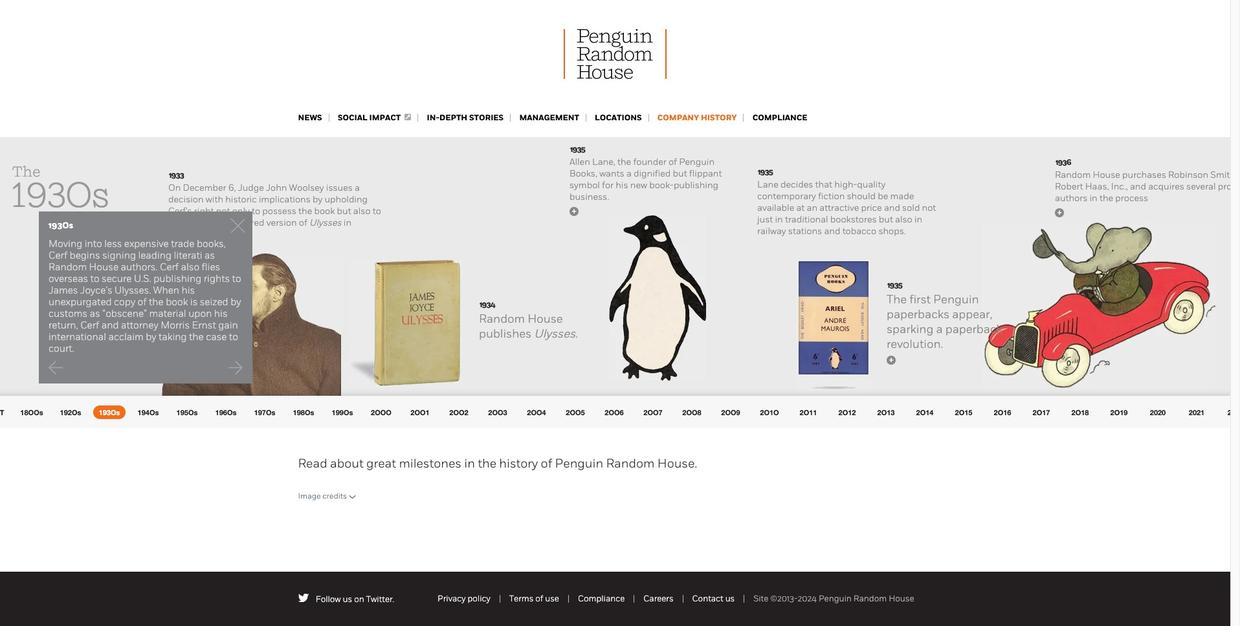 Task type: locate. For each thing, give the bounding box(es) containing it.
less up the secure at the top
[[104, 238, 122, 250]]

1 horizontal spatial the
[[887, 293, 907, 307]]

1 horizontal spatial us
[[725, 594, 735, 604]]

0 vertical spatial by
[[313, 194, 323, 205]]

secure
[[102, 273, 132, 285]]

by inside 1933 on december 6, judge john woolsey issues a decision with historic implications by upholding cerf's right not only to possess the book but also to publish an uncensored version of
[[313, 194, 323, 205]]

publishing up is
[[154, 273, 201, 285]]

less down joyce's
[[104, 299, 120, 310]]

great
[[366, 456, 396, 471]]

1935 up lane
[[758, 167, 773, 177]]

1935 inside "1935 the first penguin paperbacks appear, sparking a paperback revolution. +"
[[888, 280, 902, 291]]

of inside 1933 on december 6, judge john woolsey issues a decision with historic implications by upholding cerf's right not only to possess the book but also to publish an uncensored version of
[[299, 218, 307, 229]]

random inside "random house publishes"
[[479, 312, 525, 326]]

book up ulysses
[[314, 206, 335, 217]]

1 vertical spatial history
[[499, 456, 538, 471]]

in-
[[427, 113, 440, 123]]

by down "woolsey"
[[313, 194, 323, 205]]

0 horizontal spatial 1935
[[570, 144, 585, 155]]

in right ulysses
[[344, 218, 352, 229]]

compliance for the bottommost compliance 'link'
[[578, 594, 625, 604]]

first
[[910, 293, 931, 307]]

2 horizontal spatial by
[[313, 194, 323, 205]]

purchases
[[1123, 170, 1166, 181]]

1935 up allen
[[570, 144, 585, 155]]

ulysses.
[[115, 285, 151, 296], [534, 327, 578, 341]]

0 horizontal spatial ulysses.
[[115, 285, 151, 296]]

an inside 1933 on december 6, judge john woolsey issues a decision with historic implications by upholding cerf's right not only to possess the book but also to publish an uncensored version of
[[202, 218, 212, 229]]

0 vertical spatial into
[[85, 238, 102, 250]]

penguin up 'appear,'
[[934, 293, 979, 307]]

the down 2oo3
[[478, 456, 497, 471]]

1 vertical spatial by
[[231, 296, 241, 308]]

an right at
[[807, 203, 818, 214]]

0 horizontal spatial by
[[146, 331, 156, 343]]

1 vertical spatial the
[[887, 293, 907, 307]]

his right 'upon'
[[214, 308, 228, 320]]

and
[[1130, 181, 1146, 192], [884, 203, 900, 214], [824, 226, 841, 237], [101, 320, 119, 331]]

2oo4
[[527, 408, 546, 417]]

0 horizontal spatial publishing
[[154, 273, 201, 285]]

authors. inside 193os moving into less expensive trade books, cerf begins signing leading literati as random house authors. +
[[119, 322, 154, 333]]

+ inside 193os moving into less expensive trade books, cerf begins signing leading literati as random house authors. +
[[54, 337, 59, 346]]

into down joyce's
[[85, 299, 102, 310]]

wants
[[600, 168, 624, 179]]

literati inside 193os moving into less expensive trade books, cerf begins signing leading literati as random house authors. +
[[169, 311, 195, 322]]

house
[[1093, 170, 1120, 181], [89, 262, 118, 273], [528, 312, 563, 326], [90, 322, 117, 333], [889, 594, 914, 604]]

but inside 1935 lane decides that high-quality contemporary fiction should be made available at an attractive price and sold not just in traditional bookstores but also in railway stations and tobacco shops.
[[879, 214, 893, 225]]

0 horizontal spatial his
[[182, 285, 195, 296]]

1935 inside 1935 lane decides that high-quality contemporary fiction should be made available at an attractive price and sold not just in traditional bookstores but also in railway stations and tobacco shops.
[[758, 167, 773, 177]]

also inside 1935 lane decides that high-quality contemporary fiction should be made available at an attractive price and sold not just in traditional bookstores but also in railway stations and tobacco shops.
[[895, 214, 913, 225]]

trade down the publish
[[171, 238, 194, 250]]

0 horizontal spatial compliance link
[[578, 594, 625, 604]]

books, inside the moving into less expensive trade books, cerf begins signing leading literati as random house authors. cerf also flies overseas to secure u.s. publishing rights to james joyce's ulysses. when his unexpurgated copy of the book is seized by customs as "obscene" material upon his return, cerf and attorney morris ernst gain international acclaim by taking the case to court.
[[197, 238, 226, 250]]

book
[[314, 206, 335, 217], [166, 296, 188, 308]]

1935 up paperbacks on the right of the page
[[888, 280, 902, 291]]

0 vertical spatial history
[[701, 113, 737, 123]]

random inside 193os moving into less expensive trade books, cerf begins signing leading literati as random house authors. +
[[52, 322, 88, 333]]

2 vertical spatial by
[[146, 331, 156, 343]]

books, up flies
[[197, 238, 226, 250]]

0 horizontal spatial also
[[181, 262, 199, 273]]

to
[[252, 206, 260, 217], [373, 206, 381, 217], [90, 273, 99, 285], [232, 273, 241, 285], [229, 331, 238, 343]]

2 horizontal spatial also
[[895, 214, 913, 225]]

1 vertical spatial an
[[202, 218, 212, 229]]

1 vertical spatial book
[[166, 296, 188, 308]]

house.
[[658, 456, 697, 471]]

0 vertical spatial expensive
[[124, 238, 169, 250]]

on
[[354, 595, 364, 605]]

also inside 1933 on december 6, judge john woolsey issues a decision with historic implications by upholding cerf's right not only to possess the book but also to publish an uncensored version of
[[353, 206, 371, 217]]

+ down the revolution.
[[889, 355, 894, 364]]

the up wants
[[618, 157, 631, 168]]

1935 for allen
[[570, 144, 585, 155]]

terms of use
[[509, 594, 559, 604]]

symbol
[[570, 180, 600, 191]]

the up ulysses
[[298, 206, 312, 217]]

0 vertical spatial trade
[[171, 238, 194, 250]]

moving up overseas
[[49, 238, 82, 250]]

0 horizontal spatial compliance
[[578, 594, 625, 604]]

begins inside the moving into less expensive trade books, cerf begins signing leading literati as random house authors. cerf also flies overseas to secure u.s. publishing rights to james joyce's ulysses. when his unexpurgated copy of the book is seized by customs as "obscene" material upon his return, cerf and attorney morris ernst gain international acclaim by taking the case to court.
[[70, 250, 100, 262]]

1 horizontal spatial also
[[353, 206, 371, 217]]

overseas
[[49, 273, 88, 285]]

but up book-
[[673, 168, 687, 179]]

penguin up flippant
[[679, 157, 715, 168]]

privacy policy
[[438, 594, 491, 604]]

at
[[797, 203, 805, 214]]

195os
[[176, 408, 198, 417]]

0 horizontal spatial not
[[216, 206, 230, 217]]

2ooo
[[371, 408, 392, 417]]

of right copy
[[138, 296, 147, 308]]

unexpurgated
[[49, 296, 112, 308]]

company
[[658, 113, 699, 123]]

the down u.s.
[[149, 296, 164, 308]]

ulysses
[[309, 218, 342, 229]]

news
[[298, 113, 322, 123]]

1 horizontal spatial publishing
[[674, 180, 719, 191]]

should
[[847, 191, 876, 202]]

0 vertical spatial less
[[104, 238, 122, 250]]

book left is
[[166, 296, 188, 308]]

random down customs
[[52, 322, 88, 333]]

1936 random house purchases robinson smith & robert haas, inc., and acquires several pro +
[[1055, 157, 1240, 217]]

expensive up u.s.
[[124, 238, 169, 250]]

2 vertical spatial 1935
[[888, 280, 902, 291]]

0 vertical spatial 1935
[[570, 144, 585, 155]]

gain
[[218, 320, 238, 331]]

literati down is
[[169, 311, 195, 322]]

in right 'milestones'
[[464, 456, 475, 471]]

0 vertical spatial literati
[[174, 250, 202, 262]]

0 vertical spatial book
[[314, 206, 335, 217]]

0 horizontal spatial an
[[202, 218, 212, 229]]

company history link
[[658, 113, 737, 123]]

leading
[[138, 250, 172, 262], [135, 311, 167, 322]]

cerf inside 193os moving into less expensive trade books, cerf begins signing leading literati as random house authors. +
[[52, 311, 69, 322]]

begins down unexpurgated
[[71, 311, 100, 322]]

ulysses. up "obscene"
[[115, 285, 151, 296]]

as up the rights
[[205, 250, 215, 262]]

flies
[[202, 262, 220, 273]]

less
[[104, 238, 122, 250], [104, 299, 120, 310]]

begins up overseas
[[70, 250, 100, 262]]

+ inside in america. +
[[171, 244, 175, 253]]

literati inside the moving into less expensive trade books, cerf begins signing leading literati as random house authors. cerf also flies overseas to secure u.s. publishing rights to james joyce's ulysses. when his unexpurgated copy of the book is seized by customs as "obscene" material upon his return, cerf and attorney morris ernst gain international acclaim by taking the case to court.
[[174, 250, 202, 262]]

james
[[49, 285, 78, 296]]

publishing down flippant
[[674, 180, 719, 191]]

case
[[206, 331, 227, 343]]

0 vertical spatial ulysses.
[[115, 285, 151, 296]]

1 vertical spatial literati
[[169, 311, 195, 322]]

random right 2024
[[854, 594, 887, 604]]

expensive up attorney
[[122, 299, 164, 310]]

0 vertical spatial leading
[[138, 250, 172, 262]]

also down sold
[[895, 214, 913, 225]]

but inside 1933 on december 6, judge john woolsey issues a decision with historic implications by upholding cerf's right not only to possess the book but also to publish an uncensored version of
[[337, 206, 351, 217]]

morris
[[161, 320, 190, 331]]

1 vertical spatial 1935
[[758, 167, 773, 177]]

follow us on twitter. link
[[316, 595, 394, 605]]

books,
[[570, 168, 597, 179]]

0 vertical spatial publishing
[[674, 180, 719, 191]]

follow
[[316, 595, 341, 605]]

and down copy
[[101, 320, 119, 331]]

history right company
[[701, 113, 737, 123]]

0 vertical spatial a
[[627, 168, 632, 179]]

random up robert
[[1055, 170, 1091, 181]]

2 horizontal spatial 1935
[[888, 280, 902, 291]]

literati down america. on the top left of page
[[174, 250, 202, 262]]

but for contemporary
[[879, 214, 893, 225]]

1 vertical spatial books,
[[190, 299, 217, 310]]

signing up the secure at the top
[[102, 250, 136, 262]]

1 vertical spatial publishing
[[154, 273, 201, 285]]

authors.
[[121, 262, 158, 273], [119, 322, 154, 333]]

house inside 193os moving into less expensive trade books, cerf begins signing leading literati as random house authors. +
[[90, 322, 117, 333]]

robert
[[1055, 181, 1083, 192]]

history
[[701, 113, 737, 123], [499, 456, 538, 471]]

allen
[[570, 157, 590, 168]]

2 vertical spatial his
[[214, 308, 228, 320]]

his inside 1935 allen lane, the founder of penguin books, wants a dignified but flippant symbol for his new book-publishing business. +
[[616, 180, 628, 191]]

194os
[[138, 408, 159, 417]]

0 horizontal spatial book
[[166, 296, 188, 308]]

uncensored
[[215, 218, 265, 229]]

read about great milestones in the history of penguin random house.
[[298, 456, 697, 471]]

but down the upholding
[[337, 206, 351, 217]]

bookstores
[[830, 214, 877, 225]]

decision
[[168, 194, 204, 205]]

and down be
[[884, 203, 900, 214]]

signing down copy
[[102, 311, 133, 322]]

of right founder
[[669, 157, 677, 168]]

0 vertical spatial authors.
[[121, 262, 158, 273]]

0 vertical spatial books,
[[197, 238, 226, 250]]

and down purchases
[[1130, 181, 1146, 192]]

books, up ernst
[[190, 299, 217, 310]]

2 horizontal spatial his
[[616, 180, 628, 191]]

moving down james
[[52, 299, 83, 310]]

1 vertical spatial moving
[[52, 299, 83, 310]]

robinson
[[1168, 170, 1209, 181]]

1 horizontal spatial 1935
[[758, 167, 773, 177]]

random up james
[[49, 262, 87, 273]]

0 horizontal spatial but
[[337, 206, 351, 217]]

0 vertical spatial his
[[616, 180, 628, 191]]

an down right
[[202, 218, 212, 229]]

expensive inside the moving into less expensive trade books, cerf begins signing leading literati as random house authors. cerf also flies overseas to secure u.s. publishing rights to james joyce's ulysses. when his unexpurgated copy of the book is seized by customs as "obscene" material upon his return, cerf and attorney morris ernst gain international acclaim by taking the case to court.
[[124, 238, 169, 250]]

of inside the moving into less expensive trade books, cerf begins signing leading literati as random house authors. cerf also flies overseas to secure u.s. publishing rights to james joyce's ulysses. when his unexpurgated copy of the book is seized by customs as "obscene" material upon his return, cerf and attorney morris ernst gain international acclaim by taking the case to court.
[[138, 296, 147, 308]]

1 vertical spatial trade
[[166, 299, 188, 310]]

+ down the business. on the top of the page
[[572, 207, 576, 216]]

not right sold
[[922, 203, 936, 214]]

0 horizontal spatial the
[[12, 163, 41, 181]]

1 horizontal spatial history
[[701, 113, 737, 123]]

1 horizontal spatial ulysses.
[[534, 327, 578, 341]]

publishing inside 1935 allen lane, the founder of penguin books, wants a dignified but flippant symbol for his new book-publishing business. +
[[674, 180, 719, 191]]

milestones
[[399, 456, 461, 471]]

as down is
[[197, 311, 207, 322]]

0 horizontal spatial us
[[343, 595, 352, 605]]

0 horizontal spatial history
[[499, 456, 538, 471]]

1 vertical spatial leading
[[135, 311, 167, 322]]

2 horizontal spatial a
[[936, 322, 943, 337]]

contact us link
[[692, 594, 735, 604]]

into up the secure at the top
[[85, 238, 102, 250]]

1 horizontal spatial not
[[922, 203, 936, 214]]

that
[[815, 179, 833, 190]]

literati
[[174, 250, 202, 262], [169, 311, 195, 322]]

his right when
[[182, 285, 195, 296]]

also left flies
[[181, 262, 199, 273]]

1 horizontal spatial book
[[314, 206, 335, 217]]

1 vertical spatial signing
[[102, 311, 133, 322]]

1 horizontal spatial compliance link
[[753, 113, 808, 123]]

authors. up when
[[121, 262, 158, 273]]

trade left is
[[166, 299, 188, 310]]

1 horizontal spatial a
[[627, 168, 632, 179]]

1935 allen lane, the founder of penguin books, wants a dignified but flippant symbol for his new book-publishing business. +
[[570, 144, 722, 216]]

of right version
[[299, 218, 307, 229]]

but inside 1935 allen lane, the founder of penguin books, wants a dignified but flippant symbol for his new book-publishing business. +
[[673, 168, 687, 179]]

by left taking at bottom left
[[146, 331, 156, 343]]

1 vertical spatial expensive
[[122, 299, 164, 310]]

1 horizontal spatial an
[[807, 203, 818, 214]]

1 vertical spatial his
[[182, 285, 195, 296]]

1935 for lane
[[758, 167, 773, 177]]

leading inside the moving into less expensive trade books, cerf begins signing leading literati as random house authors. cerf also flies overseas to secure u.s. publishing rights to james joyce's ulysses. when his unexpurgated copy of the book is seized by customs as "obscene" material upon his return, cerf and attorney morris ernst gain international acclaim by taking the case to court.
[[138, 250, 172, 262]]

also down the upholding
[[353, 206, 371, 217]]

+ down america. on the top left of page
[[171, 244, 175, 253]]

authors. inside the moving into less expensive trade books, cerf begins signing leading literati as random house authors. cerf also flies overseas to secure u.s. publishing rights to james joyce's ulysses. when his unexpurgated copy of the book is seized by customs as "obscene" material upon his return, cerf and attorney morris ernst gain international acclaim by taking the case to court.
[[121, 262, 158, 273]]

a
[[627, 168, 632, 179], [355, 183, 360, 194], [936, 322, 943, 337]]

1 horizontal spatial but
[[673, 168, 687, 179]]

lane
[[757, 179, 779, 190]]

1 vertical spatial a
[[355, 183, 360, 194]]

credits
[[323, 492, 347, 501]]

publishing inside the moving into less expensive trade books, cerf begins signing leading literati as random house authors. cerf also flies overseas to secure u.s. publishing rights to james joyce's ulysses. when his unexpurgated copy of the book is seized by customs as "obscene" material upon his return, cerf and attorney morris ernst gain international acclaim by taking the case to court.
[[154, 273, 201, 285]]

attractive
[[820, 203, 859, 214]]

image credits link
[[298, 492, 356, 501]]

not down with
[[216, 206, 230, 217]]

house inside "random house publishes"
[[528, 312, 563, 326]]

a up new
[[627, 168, 632, 179]]

1935 inside 1935 allen lane, the founder of penguin books, wants a dignified but flippant symbol for his new book-publishing business. +
[[570, 144, 585, 155]]

site
[[754, 594, 769, 604]]

cerf
[[49, 250, 67, 262], [160, 262, 179, 273], [52, 311, 69, 322], [80, 320, 99, 331]]

the left case
[[189, 331, 204, 343]]

0 vertical spatial an
[[807, 203, 818, 214]]

1 horizontal spatial compliance
[[753, 113, 808, 123]]

0 vertical spatial signing
[[102, 250, 136, 262]]

image credits
[[298, 492, 347, 501]]

us left on
[[343, 595, 352, 605]]

made
[[890, 191, 914, 202]]

smith
[[1211, 170, 1236, 181]]

0 vertical spatial the
[[12, 163, 41, 181]]

authors. down "obscene"
[[119, 322, 154, 333]]

but up shops.
[[879, 214, 893, 225]]

locations
[[595, 113, 642, 123]]

2 vertical spatial a
[[936, 322, 943, 337]]

1 vertical spatial compliance
[[578, 594, 625, 604]]

2o16
[[994, 408, 1011, 417]]

in
[[775, 214, 783, 225], [915, 214, 923, 225], [344, 218, 352, 229], [464, 456, 475, 471]]

0 vertical spatial begins
[[70, 250, 100, 262]]

0 horizontal spatial a
[[355, 183, 360, 194]]

random up publishes
[[479, 312, 525, 326]]

ulysses. right publishes
[[534, 327, 578, 341]]

0 vertical spatial compliance
[[753, 113, 808, 123]]

also for to
[[353, 206, 371, 217]]

his right "for"
[[616, 180, 628, 191]]

compliance link
[[753, 113, 808, 123], [578, 594, 625, 604]]

2oo8
[[683, 408, 702, 417]]

book inside 1933 on december 6, judge john woolsey issues a decision with historic implications by upholding cerf's right not only to possess the book but also to publish an uncensored version of
[[314, 206, 335, 217]]

moving inside the moving into less expensive trade books, cerf begins signing leading literati as random house authors. cerf also flies overseas to secure u.s. publishing rights to james joyce's ulysses. when his unexpurgated copy of the book is seized by customs as "obscene" material upon his return, cerf and attorney morris ernst gain international acclaim by taking the case to court.
[[49, 238, 82, 250]]

book inside the moving into less expensive trade books, cerf begins signing leading literati as random house authors. cerf also flies overseas to secure u.s. publishing rights to james joyce's ulysses. when his unexpurgated copy of the book is seized by customs as "obscene" material upon his return, cerf and attorney morris ernst gain international acclaim by taking the case to court.
[[166, 296, 188, 308]]

pro
[[1218, 181, 1232, 192]]

penguin random house image
[[564, 29, 667, 79]]

1 vertical spatial less
[[104, 299, 120, 310]]

an inside 1935 lane decides that high-quality contemporary fiction should be made available at an attractive price and sold not just in traditional bookstores but also in railway stations and tobacco shops.
[[807, 203, 818, 214]]

1 vertical spatial authors.
[[119, 322, 154, 333]]

tobacco
[[843, 226, 877, 237]]

history down 2oo4
[[499, 456, 538, 471]]

2 horizontal spatial but
[[879, 214, 893, 225]]

2oo9
[[721, 408, 740, 417]]

a up the upholding
[[355, 183, 360, 194]]

and inside 1936 random house purchases robinson smith & robert haas, inc., and acquires several pro +
[[1130, 181, 1146, 192]]

193os moving into less expensive trade books, cerf begins signing leading literati as random house authors. +
[[52, 287, 217, 346]]

by right 'seized'
[[231, 296, 241, 308]]

not inside 1933 on december 6, judge john woolsey issues a decision with historic implications by upholding cerf's right not only to possess the book but also to publish an uncensored version of
[[216, 206, 230, 217]]

and down bookstores
[[824, 226, 841, 237]]

flippant
[[689, 168, 722, 179]]

1935
[[570, 144, 585, 155], [758, 167, 773, 177], [888, 280, 902, 291]]

seized
[[200, 296, 228, 308]]

house inside the moving into less expensive trade books, cerf begins signing leading literati as random house authors. cerf also flies overseas to secure u.s. publishing rights to james joyce's ulysses. when his unexpurgated copy of the book is seized by customs as "obscene" material upon his return, cerf and attorney morris ernst gain international acclaim by taking the case to court.
[[89, 262, 118, 273]]

1 vertical spatial begins
[[71, 311, 100, 322]]

material
[[149, 308, 186, 320]]

1 vertical spatial into
[[85, 299, 102, 310]]

random
[[1055, 170, 1091, 181], [49, 262, 87, 273], [479, 312, 525, 326], [52, 322, 88, 333], [606, 456, 655, 471], [854, 594, 887, 604]]

books, inside 193os moving into less expensive trade books, cerf begins signing leading literati as random house authors. +
[[190, 299, 217, 310]]

the inside "1935 the first penguin paperbacks appear, sparking a paperback revolution. +"
[[887, 293, 907, 307]]

just
[[757, 214, 773, 225]]

+ down return,
[[54, 337, 59, 346]]

0 vertical spatial moving
[[49, 238, 82, 250]]

us right the contact
[[725, 594, 735, 604]]

a down paperbacks on the right of the page
[[936, 322, 943, 337]]



Task type: vqa. For each thing, say whether or not it's contained in the screenshot.
'K.'
no



Task type: describe. For each thing, give the bounding box(es) containing it.
social impact
[[338, 113, 401, 123]]

use
[[545, 594, 559, 604]]

compliance for topmost compliance 'link'
[[753, 113, 808, 123]]

policy
[[468, 594, 491, 604]]

random inside the moving into less expensive trade books, cerf begins signing leading literati as random house authors. cerf also flies overseas to secure u.s. publishing rights to james joyce's ulysses. when his unexpurgated copy of the book is seized by customs as "obscene" material upon his return, cerf and attorney morris ernst gain international acclaim by taking the case to court.
[[49, 262, 87, 273]]

2024
[[798, 594, 817, 604]]

terms
[[509, 594, 534, 604]]

random house publishes
[[479, 312, 563, 341]]

193os inside 193os moving into less expensive trade books, cerf begins signing leading literati as random house authors. +
[[52, 287, 72, 297]]

of inside 1935 allen lane, the founder of penguin books, wants a dignified but flippant symbol for his new book-publishing business. +
[[669, 157, 677, 168]]

trade inside 193os moving into less expensive trade books, cerf begins signing leading literati as random house authors. +
[[166, 299, 188, 310]]

news link
[[298, 113, 322, 123]]

signing inside the moving into less expensive trade books, cerf begins signing leading literati as random house authors. cerf also flies overseas to secure u.s. publishing rights to james joyce's ulysses. when his unexpurgated copy of the book is seized by customs as "obscene" material upon his return, cerf and attorney morris ernst gain international acclaim by taking the case to court.
[[102, 250, 136, 262]]

and inside the moving into less expensive trade books, cerf begins signing leading literati as random house authors. cerf also flies overseas to secure u.s. publishing rights to james joyce's ulysses. when his unexpurgated copy of the book is seized by customs as "obscene" material upon his return, cerf and attorney morris ernst gain international acclaim by taking the case to court.
[[101, 320, 119, 331]]

begins inside 193os moving into less expensive trade books, cerf begins signing leading literati as random house authors. +
[[71, 311, 100, 322]]

publish
[[168, 218, 200, 229]]

business.
[[570, 192, 609, 203]]

john
[[266, 183, 287, 194]]

+ inside "1935 the first penguin paperbacks appear, sparking a paperback revolution. +"
[[889, 355, 894, 364]]

2o1o
[[760, 408, 779, 417]]

"obscene"
[[102, 308, 147, 320]]

company history
[[658, 113, 737, 123]]

in-depth stories
[[427, 113, 504, 123]]

ulysses. inside the moving into less expensive trade books, cerf begins signing leading literati as random house authors. cerf also flies overseas to secure u.s. publishing rights to james joyce's ulysses. when his unexpurgated copy of the book is seized by customs as "obscene" material upon his return, cerf and attorney morris ernst gain international acclaim by taking the case to court.
[[115, 285, 151, 296]]

implications
[[259, 194, 311, 205]]

return,
[[49, 320, 78, 331]]

trade inside the moving into less expensive trade books, cerf begins signing leading literati as random house authors. cerf also flies overseas to secure u.s. publishing rights to james joyce's ulysses. when his unexpurgated copy of the book is seized by customs as "obscene" material upon his return, cerf and attorney morris ernst gain international acclaim by taking the case to court.
[[171, 238, 194, 250]]

2oo1
[[411, 408, 430, 417]]

1933
[[169, 170, 184, 181]]

1 vertical spatial compliance link
[[578, 594, 625, 604]]

18oos
[[20, 408, 43, 417]]

2o11
[[800, 408, 817, 417]]

for
[[602, 180, 614, 191]]

1 horizontal spatial his
[[214, 308, 228, 320]]

america.
[[168, 229, 204, 240]]

of left use
[[535, 594, 543, 604]]

1936
[[1056, 157, 1071, 168]]

paperbacks
[[887, 307, 950, 322]]

in inside in america. +
[[344, 218, 352, 229]]

of down 2oo4
[[541, 456, 552, 471]]

us for contact
[[725, 594, 735, 604]]

sparking
[[887, 322, 934, 337]]

traditional
[[785, 214, 828, 225]]

2o17
[[1033, 408, 1050, 417]]

2oo5
[[566, 408, 585, 417]]

random left house.
[[606, 456, 655, 471]]

197os
[[254, 408, 275, 417]]

1933 on december 6, judge john woolsey issues a decision with historic implications by upholding cerf's right not only to possess the book but also to publish an uncensored version of
[[168, 170, 381, 229]]

the inside 1935 allen lane, the founder of penguin books, wants a dignified but flippant symbol for his new book-publishing business. +
[[618, 157, 631, 168]]

6,
[[228, 183, 236, 194]]

revolution.
[[887, 337, 943, 352]]

appear,
[[952, 307, 993, 322]]

haas,
[[1085, 181, 1109, 192]]

version
[[267, 218, 297, 229]]

shops.
[[879, 226, 906, 237]]

in down available on the right top of the page
[[775, 214, 783, 225]]

leading inside 193os moving into less expensive trade books, cerf begins signing leading literati as random house authors. +
[[135, 311, 167, 322]]

social
[[338, 113, 368, 123]]

publishes
[[479, 327, 532, 341]]

in down sold
[[915, 214, 923, 225]]

house inside 1936 random house purchases robinson smith & robert haas, inc., and acquires several pro +
[[1093, 170, 1120, 181]]

a inside "1935 the first penguin paperbacks appear, sparking a paperback revolution. +"
[[936, 322, 943, 337]]

penguin down 2oo5
[[555, 456, 603, 471]]

into inside the moving into less expensive trade books, cerf begins signing leading literati as random house authors. cerf also flies overseas to secure u.s. publishing rights to james joyce's ulysses. when his unexpurgated copy of the book is seized by customs as "obscene" material upon his return, cerf and attorney morris ernst gain international acclaim by taking the case to court.
[[85, 238, 102, 250]]

acclaim
[[108, 331, 144, 343]]

0 vertical spatial compliance link
[[753, 113, 808, 123]]

several
[[1187, 181, 1216, 192]]

lane,
[[592, 157, 616, 168]]

a inside 1933 on december 6, judge john woolsey issues a decision with historic implications by upholding cerf's right not only to possess the book but also to publish an uncensored version of
[[355, 183, 360, 194]]

also for in
[[895, 214, 913, 225]]

historic
[[225, 194, 257, 205]]

ernst
[[192, 320, 216, 331]]

moving inside 193os moving into less expensive trade books, cerf begins signing leading literati as random house authors. +
[[52, 299, 83, 310]]

2020
[[1150, 408, 1166, 417]]

contemporary
[[757, 191, 816, 202]]

image
[[298, 492, 321, 501]]

only
[[232, 206, 250, 217]]

penguin inside 1935 allen lane, the founder of penguin books, wants a dignified but flippant symbol for his new book-publishing business. +
[[679, 157, 715, 168]]

into inside 193os moving into less expensive trade books, cerf begins signing leading literati as random house authors. +
[[85, 299, 102, 310]]

not inside 1935 lane decides that high-quality contemporary fiction should be made available at an attractive price and sold not just in traditional bookstores but also in railway stations and tobacco shops.
[[922, 203, 936, 214]]

2o14
[[916, 408, 934, 417]]

be
[[878, 191, 888, 202]]

fiction
[[818, 191, 845, 202]]

1935 the first penguin paperbacks appear, sparking a paperback revolution. +
[[887, 280, 1003, 364]]

social impact link
[[338, 113, 411, 123]]

as down joyce's
[[90, 308, 100, 320]]

penguin inside "1935 the first penguin paperbacks appear, sparking a paperback revolution. +"
[[934, 293, 979, 307]]

2022
[[1228, 408, 1240, 417]]

random inside 1936 random house purchases robinson smith & robert haas, inc., and acquires several pro +
[[1055, 170, 1091, 181]]

upholding
[[325, 194, 368, 205]]

2o18
[[1072, 408, 1089, 417]]

but for woolsey
[[337, 206, 351, 217]]

possess
[[262, 206, 296, 217]]

about
[[330, 456, 364, 471]]

a inside 1935 allen lane, the founder of penguin books, wants a dignified but flippant symbol for his new book-publishing business. +
[[627, 168, 632, 179]]

1 horizontal spatial by
[[231, 296, 241, 308]]

inc.,
[[1111, 181, 1128, 192]]

depth
[[440, 113, 467, 123]]

railway
[[757, 226, 786, 237]]

as inside 193os moving into less expensive trade books, cerf begins signing leading literati as random house authors. +
[[197, 311, 207, 322]]

2oo7
[[644, 408, 663, 417]]

the inside the 193os
[[12, 163, 41, 181]]

less inside the moving into less expensive trade books, cerf begins signing leading literati as random house authors. cerf also flies overseas to secure u.s. publishing rights to james joyce's ulysses. when his unexpurgated copy of the book is seized by customs as "obscene" material upon his return, cerf and attorney morris ernst gain international acclaim by taking the case to court.
[[104, 238, 122, 250]]

international
[[49, 331, 106, 343]]

also inside the moving into less expensive trade books, cerf begins signing leading literati as random house authors. cerf also flies overseas to secure u.s. publishing rights to james joyce's ulysses. when his unexpurgated copy of the book is seized by customs as "obscene" material upon his return, cerf and attorney morris ernst gain international acclaim by taking the case to court.
[[181, 262, 199, 273]]

penguin right 2024
[[819, 594, 852, 604]]

signing inside 193os moving into less expensive trade books, cerf begins signing leading literati as random house authors. +
[[102, 311, 133, 322]]

the inside 1933 on december 6, judge john woolsey issues a decision with historic implications by upholding cerf's right not only to possess the book but also to publish an uncensored version of
[[298, 206, 312, 217]]

192os
[[60, 408, 81, 417]]

the 193os
[[12, 163, 109, 216]]

woolsey
[[289, 183, 324, 194]]

management link
[[519, 113, 579, 123]]

1935 lane decides that high-quality contemporary fiction should be made available at an attractive price and sold not just in traditional bookstores but also in railway stations and tobacco shops.
[[757, 167, 936, 237]]

careers link
[[644, 594, 674, 604]]

1935 for the
[[888, 280, 902, 291]]

expensive inside 193os moving into less expensive trade books, cerf begins signing leading literati as random house authors. +
[[122, 299, 164, 310]]

2o13
[[878, 408, 895, 417]]

us for follow
[[343, 595, 352, 605]]

stations
[[788, 226, 822, 237]]

1 vertical spatial ulysses.
[[534, 327, 578, 341]]

customs
[[49, 308, 88, 320]]

stories
[[469, 113, 504, 123]]

©2013-
[[770, 594, 798, 604]]

less inside 193os moving into less expensive trade books, cerf begins signing leading literati as random house authors. +
[[104, 299, 120, 310]]

in america. +
[[168, 218, 352, 253]]

+ inside 1935 allen lane, the founder of penguin books, wants a dignified but flippant symbol for his new book-publishing business. +
[[572, 207, 576, 216]]



